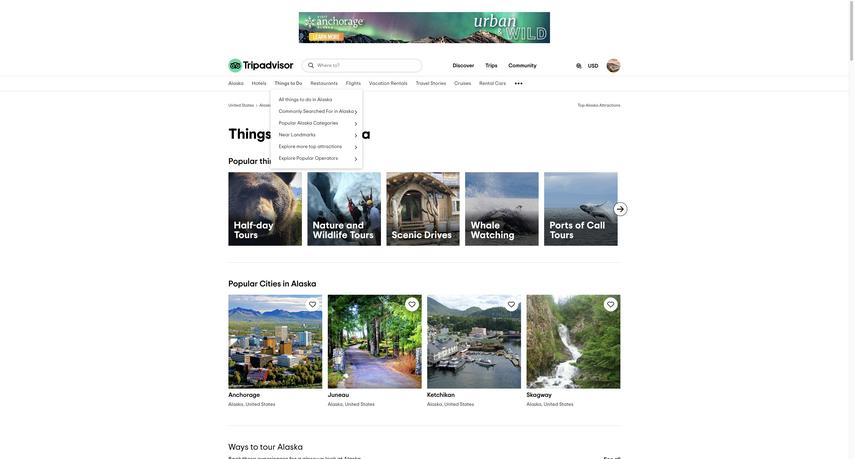Task type: vqa. For each thing, say whether or not it's contained in the screenshot.
ALASKA, UNITED STATES related to Juneau
yes



Task type: describe. For each thing, give the bounding box(es) containing it.
explore for explore popular operators
[[279, 156, 296, 161]]

in right cities
[[283, 280, 290, 288]]

to up the commonly
[[300, 97, 305, 102]]

whale watching
[[471, 221, 515, 240]]

(ak)
[[273, 103, 280, 107]]

tour
[[260, 443, 276, 452]]

alaska, united states for anchorage
[[229, 402, 275, 407]]

tripadvisor image
[[229, 59, 294, 73]]

categories
[[313, 121, 338, 126]]

alaska, for juneau
[[328, 402, 344, 407]]

trips button
[[480, 59, 503, 73]]

of
[[576, 221, 585, 231]]

save to a trip image for juneau
[[408, 300, 417, 309]]

ketchikan
[[428, 392, 455, 398]]

ways to tour alaska
[[229, 443, 303, 452]]

top
[[309, 144, 317, 149]]

travel stories link
[[412, 76, 451, 91]]

scenic drives link
[[387, 172, 460, 246]]

and
[[347, 221, 364, 231]]

united for juneau
[[345, 402, 360, 407]]

alaska inside button
[[339, 109, 354, 114]]

profile picture image
[[607, 59, 621, 73]]

half-
[[234, 221, 256, 231]]

skagway
[[527, 392, 552, 398]]

operators
[[315, 156, 338, 161]]

top
[[578, 103, 585, 107]]

hotels
[[252, 81, 267, 86]]

attractions
[[318, 144, 342, 149]]

half-day tours link
[[229, 172, 302, 246]]

hotels link
[[248, 76, 271, 91]]

Search search field
[[318, 63, 417, 69]]

in up the searched
[[313, 97, 317, 102]]

travel
[[416, 81, 430, 86]]

things to do link
[[271, 76, 307, 91]]

more
[[297, 144, 308, 149]]

trips
[[486, 63, 498, 68]]

things for things to do
[[275, 81, 290, 86]]

tours for nature and wildlife tours
[[350, 231, 374, 240]]

all
[[279, 97, 284, 102]]

attractions
[[600, 103, 621, 107]]

popular alaska categories
[[279, 121, 338, 126]]

alaska right cities
[[291, 280, 317, 288]]

commonly searched for in alaska button
[[271, 106, 362, 117]]

alaska, for anchorage
[[229, 402, 245, 407]]

save to a trip image for ketchikan
[[508, 300, 516, 309]]

to down the 'explore more top attractions'
[[284, 157, 292, 166]]

things for all
[[286, 97, 299, 102]]

rentals
[[391, 81, 408, 86]]

to for things to do in alaska
[[275, 127, 288, 142]]

alaska, for ketchikan
[[428, 402, 444, 407]]

alaska, for skagway
[[527, 402, 543, 407]]

united states link
[[229, 102, 254, 108]]

popular alaska categories button
[[271, 117, 362, 129]]

alaska (ak)
[[260, 103, 280, 107]]

united for ketchikan
[[445, 402, 459, 407]]

vacation rentals
[[369, 81, 408, 86]]

day
[[256, 221, 274, 231]]

ports of call tours link
[[545, 172, 618, 246]]

ways
[[229, 443, 249, 452]]

alaska, united states for skagway
[[527, 402, 574, 407]]

whale watching link
[[466, 172, 539, 246]]

call
[[587, 221, 606, 231]]

alaska left the (ak) on the left top of page
[[260, 103, 272, 107]]

alaska up for
[[318, 97, 332, 102]]

cars
[[495, 81, 506, 86]]

scenic drives
[[392, 231, 452, 240]]

all things to do in alaska link
[[271, 94, 362, 106]]

whale
[[471, 221, 501, 231]]

near landmarks button
[[271, 129, 362, 141]]

for
[[326, 109, 333, 114]]

next image
[[617, 205, 625, 213]]

vacation rentals link
[[365, 76, 412, 91]]

alaska right top
[[586, 103, 599, 107]]

wildlife
[[313, 231, 348, 240]]

alaska, united states for ketchikan
[[428, 402, 474, 407]]

things to do
[[275, 81, 303, 86]]

previous image
[[224, 205, 233, 213]]

explore for explore more top attractions
[[279, 144, 296, 149]]

top alaska attractions
[[578, 103, 621, 107]]

tours inside half-day tours
[[234, 231, 258, 240]]

save to a trip image for skagway
[[607, 300, 615, 309]]

alaska, united states for juneau
[[328, 402, 375, 407]]

ports
[[550, 221, 573, 231]]

alaska right the tour in the bottom left of the page
[[278, 443, 303, 452]]

rental cars link
[[476, 76, 510, 91]]

discover
[[453, 63, 475, 68]]

watching
[[471, 231, 515, 240]]

restaurants link
[[307, 76, 342, 91]]

cruises
[[455, 81, 472, 86]]

popular cities in alaska
[[229, 280, 317, 288]]

do for things to do in alaska
[[291, 127, 309, 142]]

in down 'categories' at left
[[312, 127, 324, 142]]

vacation
[[369, 81, 390, 86]]

drives
[[425, 231, 452, 240]]

things for things to do in alaska
[[229, 127, 272, 142]]



Task type: locate. For each thing, give the bounding box(es) containing it.
None search field
[[303, 59, 422, 72]]

do up the searched
[[306, 97, 312, 102]]

flights link
[[342, 76, 365, 91]]

1 save to a trip image from the left
[[309, 300, 317, 309]]

alaska inside button
[[298, 121, 312, 126]]

united down alaska link
[[229, 103, 241, 107]]

things to do in alaska
[[229, 127, 371, 142]]

states for anchorage
[[261, 402, 275, 407]]

1 alaska, united states from the left
[[229, 402, 275, 407]]

alaska, down anchorage
[[229, 402, 245, 407]]

popular for popular cities in alaska
[[229, 280, 258, 288]]

2 tours from the left
[[350, 231, 374, 240]]

0 vertical spatial things
[[286, 97, 299, 102]]

alaska,
[[229, 402, 245, 407], [328, 402, 344, 407], [428, 402, 444, 407], [527, 402, 543, 407]]

searched
[[303, 109, 325, 114]]

alaska link
[[224, 76, 248, 91]]

commonly
[[279, 109, 302, 114]]

do inside things to do link
[[296, 81, 303, 86]]

commonly searched for in alaska
[[279, 109, 354, 114]]

4 save to a trip image from the left
[[607, 300, 615, 309]]

things right the all
[[286, 97, 299, 102]]

3 tours from the left
[[550, 231, 574, 240]]

to for things to do
[[291, 81, 295, 86]]

2 alaska, united states from the left
[[328, 402, 375, 407]]

explore more top attractions button
[[271, 141, 362, 153]]

alaska up united states link
[[229, 81, 244, 86]]

restaurants
[[311, 81, 338, 86]]

do down more
[[294, 157, 304, 166]]

alaska (ak) link
[[260, 102, 280, 108]]

to
[[291, 81, 295, 86], [300, 97, 305, 102], [275, 127, 288, 142], [284, 157, 292, 166], [251, 443, 258, 452]]

states for ketchikan
[[460, 402, 474, 407]]

united
[[229, 103, 241, 107], [246, 402, 260, 407], [345, 402, 360, 407], [445, 402, 459, 407], [544, 402, 559, 407]]

states
[[242, 103, 254, 107], [261, 402, 275, 407], [361, 402, 375, 407], [460, 402, 474, 407], [560, 402, 574, 407]]

1 vertical spatial do
[[291, 127, 309, 142]]

united for anchorage
[[246, 402, 260, 407]]

0 horizontal spatial things
[[229, 127, 272, 142]]

0 vertical spatial do
[[296, 81, 303, 86]]

states for skagway
[[560, 402, 574, 407]]

save to a trip image for anchorage
[[309, 300, 317, 309]]

do
[[296, 81, 303, 86], [291, 127, 309, 142]]

flights
[[346, 81, 361, 86]]

do
[[306, 97, 312, 102], [294, 157, 304, 166]]

united down anchorage
[[246, 402, 260, 407]]

rental
[[480, 81, 494, 86]]

1 alaska, from the left
[[229, 402, 245, 407]]

landmarks
[[291, 133, 316, 137]]

states for juneau
[[361, 402, 375, 407]]

half-day tours
[[234, 221, 274, 240]]

tours inside the ports of call tours
[[550, 231, 574, 240]]

4 alaska, from the left
[[527, 402, 543, 407]]

usd
[[589, 63, 599, 69]]

united down "juneau"
[[345, 402, 360, 407]]

explore more top attractions
[[279, 144, 342, 149]]

2 save to a trip image from the left
[[408, 300, 417, 309]]

things down united states
[[229, 127, 272, 142]]

community button
[[503, 59, 543, 73]]

alaska up landmarks
[[298, 121, 312, 126]]

popular for popular things to do
[[229, 157, 258, 166]]

1 horizontal spatial tours
[[350, 231, 374, 240]]

juneau
[[328, 392, 349, 398]]

1 tours from the left
[[234, 231, 258, 240]]

alaska, down "juneau"
[[328, 402, 344, 407]]

things down near
[[260, 157, 283, 166]]

discover button
[[448, 59, 480, 73]]

alaska right for
[[339, 109, 354, 114]]

alaska, down skagway at the right bottom
[[527, 402, 543, 407]]

cruises link
[[451, 76, 476, 91]]

near
[[279, 133, 290, 137]]

united down ketchikan in the right bottom of the page
[[445, 402, 459, 407]]

anchorage
[[229, 392, 260, 398]]

ways to tour alaska link
[[229, 443, 303, 452]]

things for popular
[[260, 157, 283, 166]]

search image
[[308, 62, 315, 69]]

0 vertical spatial things
[[275, 81, 290, 86]]

do for popular things to do
[[294, 157, 304, 166]]

2 explore from the top
[[279, 156, 296, 161]]

scenic
[[392, 231, 423, 240]]

alaska, united states down anchorage
[[229, 402, 275, 407]]

united states
[[229, 103, 254, 107]]

alaska, united states down "juneau"
[[328, 402, 375, 407]]

advertisement region
[[299, 12, 551, 43]]

popular
[[279, 121, 297, 126], [297, 156, 314, 161], [229, 157, 258, 166], [229, 280, 258, 288]]

united down skagway at the right bottom
[[544, 402, 559, 407]]

things
[[286, 97, 299, 102], [260, 157, 283, 166]]

tours inside nature and wildlife tours
[[350, 231, 374, 240]]

nature and wildlife tours link
[[308, 172, 381, 246]]

things inside things to do link
[[275, 81, 290, 86]]

in right for
[[334, 109, 338, 114]]

ports of call tours
[[550, 221, 606, 240]]

save to a trip image
[[309, 300, 317, 309], [408, 300, 417, 309], [508, 300, 516, 309], [607, 300, 615, 309]]

to up the all things to do in alaska
[[291, 81, 295, 86]]

explore
[[279, 144, 296, 149], [279, 156, 296, 161]]

3 save to a trip image from the left
[[508, 300, 516, 309]]

nature
[[313, 221, 344, 231]]

do for things to do
[[296, 81, 303, 86]]

cities
[[260, 280, 281, 288]]

1 horizontal spatial things
[[286, 97, 299, 102]]

2 horizontal spatial tours
[[550, 231, 574, 240]]

1 vertical spatial do
[[294, 157, 304, 166]]

3 alaska, united states from the left
[[428, 402, 474, 407]]

to left the tour in the bottom left of the page
[[251, 443, 258, 452]]

nature and wildlife tours
[[313, 221, 374, 240]]

in inside button
[[334, 109, 338, 114]]

0 horizontal spatial things
[[260, 157, 283, 166]]

0 vertical spatial explore
[[279, 144, 296, 149]]

popular things to do
[[229, 157, 304, 166]]

alaska, united states down skagway at the right bottom
[[527, 402, 574, 407]]

united for skagway
[[544, 402, 559, 407]]

do up the all things to do in alaska
[[296, 81, 303, 86]]

do for all things to do in alaska
[[306, 97, 312, 102]]

alaska, united states down ketchikan in the right bottom of the page
[[428, 402, 474, 407]]

explore popular operators
[[279, 156, 338, 161]]

do up more
[[291, 127, 309, 142]]

1 horizontal spatial do
[[306, 97, 312, 102]]

tours for ports of call tours
[[550, 231, 574, 240]]

usd button
[[570, 58, 604, 73]]

community
[[509, 63, 537, 68]]

alaska up attractions
[[327, 127, 371, 142]]

explore popular operators button
[[271, 153, 362, 164]]

popular for popular alaska categories
[[279, 121, 297, 126]]

1 explore from the top
[[279, 144, 296, 149]]

0 vertical spatial do
[[306, 97, 312, 102]]

1 vertical spatial things
[[260, 157, 283, 166]]

in
[[313, 97, 317, 102], [334, 109, 338, 114], [312, 127, 324, 142], [283, 280, 290, 288]]

things up the all
[[275, 81, 290, 86]]

do inside all things to do in alaska link
[[306, 97, 312, 102]]

1 vertical spatial explore
[[279, 156, 296, 161]]

0 horizontal spatial do
[[294, 157, 304, 166]]

0 horizontal spatial tours
[[234, 231, 258, 240]]

all things to do in alaska
[[279, 97, 332, 102]]

to left landmarks
[[275, 127, 288, 142]]

2 alaska, from the left
[[328, 402, 344, 407]]

alaska, united states
[[229, 402, 275, 407], [328, 402, 375, 407], [428, 402, 474, 407], [527, 402, 574, 407]]

alaska, down ketchikan in the right bottom of the page
[[428, 402, 444, 407]]

travel stories
[[416, 81, 446, 86]]

3 alaska, from the left
[[428, 402, 444, 407]]

1 horizontal spatial things
[[275, 81, 290, 86]]

4 alaska, united states from the left
[[527, 402, 574, 407]]

tours
[[234, 231, 258, 240], [350, 231, 374, 240], [550, 231, 574, 240]]

to for ways to tour alaska
[[251, 443, 258, 452]]

near landmarks
[[279, 133, 316, 137]]

stories
[[431, 81, 446, 86]]

1 vertical spatial things
[[229, 127, 272, 142]]

rental cars
[[480, 81, 506, 86]]



